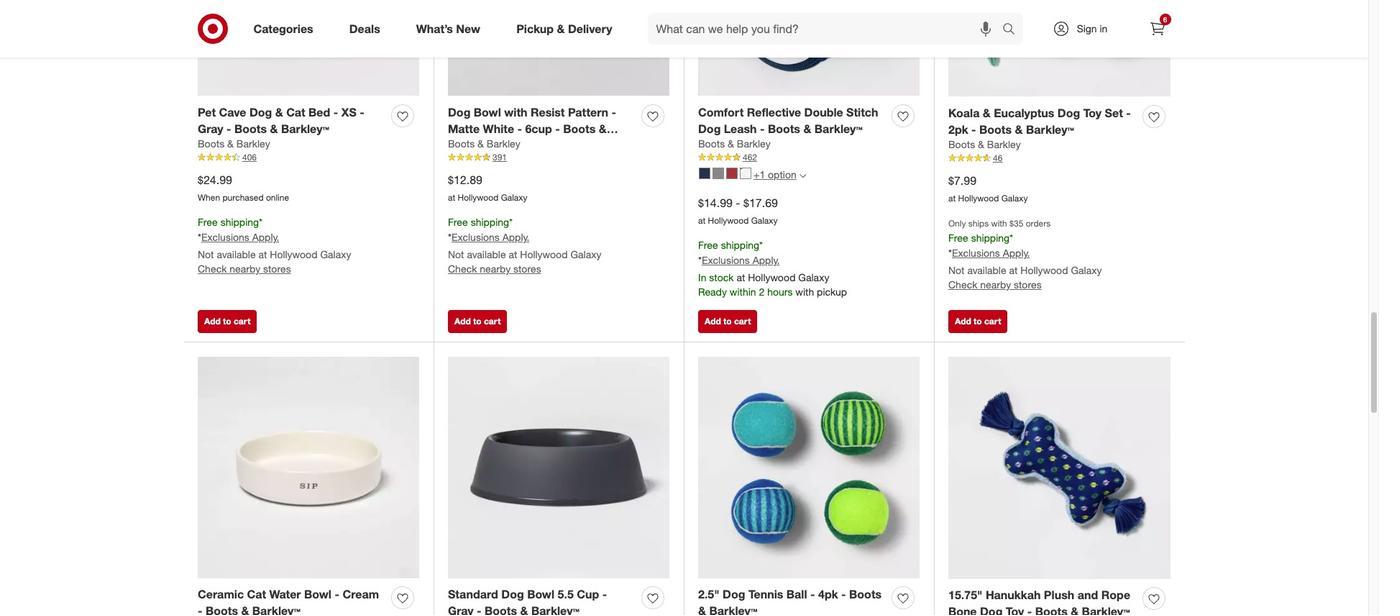 Task type: locate. For each thing, give the bounding box(es) containing it.
What can we help you find? suggestions appear below search field
[[648, 13, 1006, 45]]

cat left water
[[247, 587, 266, 602]]

at down $12.89 at hollywood galaxy
[[509, 248, 518, 260]]

stores inside only ships with $35 orders free shipping * * exclusions apply. not available at hollywood galaxy check nearby stores
[[1014, 278, 1042, 291]]

1 horizontal spatial free shipping * * exclusions apply. not available at hollywood galaxy check nearby stores
[[448, 216, 602, 275]]

free inside only ships with $35 orders free shipping * * exclusions apply. not available at hollywood galaxy check nearby stores
[[949, 232, 969, 244]]

barkley for &
[[988, 138, 1021, 151]]

0 horizontal spatial check
[[198, 263, 227, 275]]

gray inside pet cave dog & cat bed - xs - gray - boots & barkley™
[[198, 121, 223, 136]]

all colors + 1 more colors image
[[800, 173, 806, 179]]

4 add from the left
[[955, 316, 972, 327]]

available down ships
[[968, 264, 1007, 276]]

0 horizontal spatial with
[[504, 105, 528, 119]]

available inside only ships with $35 orders free shipping * * exclusions apply. not available at hollywood galaxy check nearby stores
[[968, 264, 1007, 276]]

* up in
[[699, 254, 702, 266]]

exclusions up stock
[[702, 254, 750, 266]]

set
[[1105, 106, 1124, 120]]

gray down pet
[[198, 121, 223, 136]]

free shipping * * exclusions apply. not available at hollywood galaxy check nearby stores down online
[[198, 216, 351, 275]]

not inside only ships with $35 orders free shipping * * exclusions apply. not available at hollywood galaxy check nearby stores
[[949, 264, 965, 276]]

barkley™ inside ceramic cat water bowl - cream - boots & barkley™
[[252, 604, 301, 615]]

- down standard
[[477, 604, 482, 615]]

0 vertical spatial cat
[[286, 105, 305, 119]]

0 horizontal spatial free shipping * * exclusions apply. not available at hollywood galaxy check nearby stores
[[198, 216, 351, 275]]

$24.99 when purchased online
[[198, 173, 289, 203]]

nearby for $12.89
[[480, 263, 511, 275]]

only ships with $35 orders free shipping * * exclusions apply. not available at hollywood galaxy check nearby stores
[[949, 218, 1102, 291]]

exclusions down ships
[[952, 247, 1001, 259]]

dog inside koala & eucalyptus dog toy set - 2pk - boots & barkley™
[[1058, 106, 1081, 120]]

not
[[198, 248, 214, 260], [448, 248, 464, 260], [949, 264, 965, 276]]

barkley™ down water
[[252, 604, 301, 615]]

2 vertical spatial with
[[796, 286, 815, 298]]

1 horizontal spatial check
[[448, 263, 477, 275]]

toy down hanukkah
[[1006, 604, 1025, 615]]

boots down plush at the bottom right of the page
[[1036, 604, 1068, 615]]

exclusions apply. button down $12.89 at hollywood galaxy
[[452, 230, 530, 245]]

white
[[483, 121, 514, 136]]

barkley™ inside 15.75" hanukkah plush and rope bone dog toy - boots & barkley™
[[1082, 604, 1131, 615]]

at down $12.89
[[448, 192, 456, 203]]

*
[[259, 216, 263, 228], [509, 216, 513, 228], [198, 231, 201, 243], [448, 231, 452, 243], [1010, 232, 1014, 244], [760, 239, 763, 251], [949, 247, 952, 259], [699, 254, 702, 266]]

check nearby stores button
[[198, 262, 291, 276], [448, 262, 541, 276], [949, 278, 1042, 292]]

barkley™ down 5.5
[[532, 604, 580, 615]]

apply. inside only ships with $35 orders free shipping * * exclusions apply. not available at hollywood galaxy check nearby stores
[[1003, 247, 1030, 259]]

4 cart from the left
[[985, 316, 1002, 327]]

6 link
[[1142, 13, 1174, 45]]

available down $12.89 at hollywood galaxy
[[467, 248, 506, 260]]

apply. up 2
[[753, 254, 780, 266]]

2 horizontal spatial nearby
[[981, 278, 1012, 291]]

cart for $14.99
[[734, 316, 751, 327]]

barkley™ down 2.5"
[[710, 604, 758, 615]]

- right 2pk
[[972, 122, 977, 136]]

all colors + 1 more colors element
[[800, 171, 806, 179]]

free for pet cave dog & cat bed - xs - gray - boots & barkley™
[[198, 216, 218, 228]]

1 horizontal spatial bowl
[[474, 105, 501, 119]]

boots right the 4pk
[[850, 587, 882, 602]]

hollywood inside $7.99 at hollywood galaxy
[[959, 193, 999, 204]]

shipping down $14.99 - $17.69 at hollywood galaxy
[[721, 239, 760, 251]]

to for $14.99
[[724, 316, 732, 327]]

free up in
[[699, 239, 718, 251]]

what's
[[416, 21, 453, 36]]

nearby
[[230, 263, 261, 275], [480, 263, 511, 275], [981, 278, 1012, 291]]

& inside "link"
[[557, 21, 565, 36]]

ceramic cat water bowl - cream - boots & barkley™ link
[[198, 587, 386, 615]]

at down online
[[259, 248, 267, 260]]

tennis
[[749, 587, 784, 602]]

add to cart button for $14.99
[[699, 310, 758, 333]]

apply. for pet cave dog & cat bed - xs - gray - boots & barkley™
[[252, 231, 279, 243]]

1 to from the left
[[223, 316, 231, 327]]

standard dog bowl 5.5 cup - gray - boots & barkley™
[[448, 587, 607, 615]]

- down hanukkah
[[1028, 604, 1033, 615]]

& inside ceramic cat water bowl - cream - boots & barkley™
[[241, 604, 249, 615]]

2 horizontal spatial not
[[949, 264, 965, 276]]

free shipping * * exclusions apply. not available at hollywood galaxy check nearby stores down $12.89 at hollywood galaxy
[[448, 216, 602, 275]]

bowl left 5.5
[[527, 587, 555, 602]]

pattern
[[568, 105, 609, 119]]

apply. down $35
[[1003, 247, 1030, 259]]

add to cart button for $12.89
[[448, 310, 507, 333]]

boots & barkley link for &
[[949, 138, 1021, 152]]

with
[[504, 105, 528, 119], [992, 218, 1008, 229], [796, 286, 815, 298]]

toy left set
[[1084, 106, 1102, 120]]

comfort reflective double stitch dog leash - boots & barkley™ link
[[699, 104, 886, 137]]

boots down standard
[[485, 604, 517, 615]]

at inside $12.89 at hollywood galaxy
[[448, 192, 456, 203]]

boots & barkley link down leash
[[699, 137, 771, 151]]

cat
[[286, 105, 305, 119], [247, 587, 266, 602]]

boots & barkley link for bowl
[[448, 137, 521, 151]]

2 horizontal spatial stores
[[1014, 278, 1042, 291]]

2 free shipping * * exclusions apply. not available at hollywood galaxy check nearby stores from the left
[[448, 216, 602, 275]]

boots down reflective in the right of the page
[[768, 121, 801, 136]]

$14.99 - $17.69 at hollywood galaxy
[[699, 196, 778, 226]]

1 add from the left
[[204, 316, 221, 327]]

0 horizontal spatial bowl
[[304, 587, 332, 602]]

dog bowl with resist pattern - matte white - 6cup - boots & barkley™ link
[[448, 104, 636, 152]]

2 to from the left
[[473, 316, 482, 327]]

& inside the standard dog bowl 5.5 cup - gray - boots & barkley™
[[520, 604, 528, 615]]

boots & barkley link up 406
[[198, 137, 270, 151]]

1 horizontal spatial cat
[[286, 105, 305, 119]]

exclusions down when
[[201, 231, 250, 243]]

add to cart button
[[198, 310, 257, 333], [448, 310, 507, 333], [699, 310, 758, 333], [949, 310, 1008, 333]]

0 vertical spatial gray
[[198, 121, 223, 136]]

galaxy
[[501, 192, 528, 203], [1002, 193, 1028, 204], [751, 215, 778, 226], [320, 248, 351, 260], [571, 248, 602, 260], [1071, 264, 1102, 276], [799, 271, 830, 283]]

exclusions apply. button down purchased
[[201, 230, 279, 245]]

1 add to cart from the left
[[204, 316, 251, 327]]

0 vertical spatial toy
[[1084, 106, 1102, 120]]

bowl inside dog bowl with resist pattern - matte white - 6cup - boots & barkley™
[[474, 105, 501, 119]]

0 horizontal spatial available
[[217, 248, 256, 260]]

exclusions for comfort reflective double stitch dog leash - boots & barkley™
[[702, 254, 750, 266]]

dog right standard
[[502, 587, 524, 602]]

green image
[[740, 168, 752, 179]]

barkley™ down 'bed'
[[281, 121, 329, 136]]

barkley™ down the double
[[815, 121, 863, 136]]

standard dog bowl 5.5 cup - gray - boots & barkley™ image
[[448, 357, 670, 578], [448, 357, 670, 578]]

orange image
[[727, 168, 738, 179]]

koala & eucalyptus dog toy set - 2pk - boots & barkley™ image
[[949, 0, 1171, 97], [949, 0, 1171, 97]]

with for white
[[504, 105, 528, 119]]

with inside only ships with $35 orders free shipping * * exclusions apply. not available at hollywood galaxy check nearby stores
[[992, 218, 1008, 229]]

1 cart from the left
[[234, 316, 251, 327]]

3 add from the left
[[705, 316, 721, 327]]

barkley for bowl
[[487, 138, 521, 150]]

with right hours
[[796, 286, 815, 298]]

boots
[[235, 121, 267, 136], [563, 121, 596, 136], [768, 121, 801, 136], [980, 122, 1012, 136], [198, 138, 225, 150], [448, 138, 475, 150], [699, 138, 725, 150], [949, 138, 976, 151], [850, 587, 882, 602], [206, 604, 238, 615], [485, 604, 517, 615], [1036, 604, 1068, 615]]

barkley up 462
[[737, 138, 771, 150]]

add to cart for $14.99
[[705, 316, 751, 327]]

2 horizontal spatial check nearby stores button
[[949, 278, 1042, 292]]

to for $12.89
[[473, 316, 482, 327]]

exclusions apply. button
[[201, 230, 279, 245], [452, 230, 530, 245], [952, 246, 1030, 261], [702, 253, 780, 268]]

1 horizontal spatial check nearby stores button
[[448, 262, 541, 276]]

apply. for comfort reflective double stitch dog leash - boots & barkley™
[[753, 254, 780, 266]]

3 add to cart button from the left
[[699, 310, 758, 333]]

apply. down $12.89 at hollywood galaxy
[[503, 231, 530, 243]]

1 horizontal spatial not
[[448, 248, 464, 260]]

cart for $7.99
[[985, 316, 1002, 327]]

at down $14.99
[[699, 215, 706, 226]]

with for *
[[992, 218, 1008, 229]]

- right $14.99
[[736, 196, 741, 210]]

free shipping * * exclusions apply. in stock at  hollywood galaxy ready within 2 hours with pickup
[[699, 239, 847, 298]]

boots & barkley link for reflective
[[699, 137, 771, 151]]

cart for $12.89
[[484, 316, 501, 327]]

shipping for dog bowl with resist pattern - matte white - 6cup - boots & barkley™
[[471, 216, 509, 228]]

dog inside comfort reflective double stitch dog leash - boots & barkley™
[[699, 121, 721, 136]]

15.75"
[[949, 588, 983, 602]]

2 add from the left
[[455, 316, 471, 327]]

bowl up white
[[474, 105, 501, 119]]

not for $12.89
[[448, 248, 464, 260]]

2 add to cart button from the left
[[448, 310, 507, 333]]

barkley™ up 46 link
[[1027, 122, 1075, 136]]

& inside dog bowl with resist pattern - matte white - 6cup - boots & barkley™
[[599, 121, 607, 136]]

barkley™ inside 2.5" dog tennis ball - 4pk - boots & barkley™
[[710, 604, 758, 615]]

3 to from the left
[[724, 316, 732, 327]]

available for $24.99
[[217, 248, 256, 260]]

barkley™ down matte
[[448, 138, 496, 152]]

free
[[198, 216, 218, 228], [448, 216, 468, 228], [949, 232, 969, 244], [699, 239, 718, 251]]

2.5" dog tennis ball - 4pk - boots & barkley™ image
[[699, 357, 920, 578], [699, 357, 920, 578]]

categories link
[[241, 13, 331, 45]]

boots down pattern
[[563, 121, 596, 136]]

add
[[204, 316, 221, 327], [455, 316, 471, 327], [705, 316, 721, 327], [955, 316, 972, 327]]

1 horizontal spatial toy
[[1084, 106, 1102, 120]]

check for $12.89
[[448, 263, 477, 275]]

at down $7.99 at the top of the page
[[949, 193, 956, 204]]

boots & barkley link
[[198, 137, 270, 151], [448, 137, 521, 151], [699, 137, 771, 151], [949, 138, 1021, 152]]

0 horizontal spatial gray
[[198, 121, 223, 136]]

boots inside pet cave dog & cat bed - xs - gray - boots & barkley™
[[235, 121, 267, 136]]

1 horizontal spatial available
[[467, 248, 506, 260]]

boots up 46 at the right of page
[[980, 122, 1012, 136]]

bowl right water
[[304, 587, 332, 602]]

boots inside 2.5" dog tennis ball - 4pk - boots & barkley™
[[850, 587, 882, 602]]

0 horizontal spatial cat
[[247, 587, 266, 602]]

1 horizontal spatial nearby
[[480, 263, 511, 275]]

0 horizontal spatial stores
[[263, 263, 291, 275]]

add for $12.89
[[455, 316, 471, 327]]

* down only
[[949, 247, 952, 259]]

nearby inside only ships with $35 orders free shipping * * exclusions apply. not available at hollywood galaxy check nearby stores
[[981, 278, 1012, 291]]

1 horizontal spatial stores
[[514, 263, 541, 275]]

exclusions apply. button for comfort reflective double stitch dog leash - boots & barkley™
[[702, 253, 780, 268]]

exclusions for pet cave dog & cat bed - xs - gray - boots & barkley™
[[201, 231, 250, 243]]

gray
[[198, 121, 223, 136], [448, 604, 474, 615]]

bone
[[949, 604, 977, 615]]

free down when
[[198, 216, 218, 228]]

0 horizontal spatial check nearby stores button
[[198, 262, 291, 276]]

2.5" dog tennis ball - 4pk - boots & barkley™ link
[[699, 587, 886, 615]]

0 horizontal spatial not
[[198, 248, 214, 260]]

2 horizontal spatial available
[[968, 264, 1007, 276]]

46 link
[[949, 152, 1171, 165]]

boots & barkley link up 391
[[448, 137, 521, 151]]

apply. for dog bowl with resist pattern - matte white - 6cup - boots & barkley™
[[503, 231, 530, 243]]

with up white
[[504, 105, 528, 119]]

0 horizontal spatial toy
[[1006, 604, 1025, 615]]

dog down comfort
[[699, 121, 721, 136]]

at
[[448, 192, 456, 203], [949, 193, 956, 204], [699, 215, 706, 226], [259, 248, 267, 260], [509, 248, 518, 260], [1010, 264, 1018, 276], [737, 271, 746, 283]]

15.75" hanukkah plush and rope bone dog toy - boots & barkley™ image
[[949, 357, 1171, 579], [949, 357, 1171, 579]]

4 to from the left
[[974, 316, 982, 327]]

barkley up 46 at the right of page
[[988, 138, 1021, 151]]

dog inside 2.5" dog tennis ball - 4pk - boots & barkley™
[[723, 587, 746, 602]]

boots inside 15.75" hanukkah plush and rope bone dog toy - boots & barkley™
[[1036, 604, 1068, 615]]

2 cart from the left
[[484, 316, 501, 327]]

cat inside pet cave dog & cat bed - xs - gray - boots & barkley™
[[286, 105, 305, 119]]

1 horizontal spatial with
[[796, 286, 815, 298]]

galaxy inside $14.99 - $17.69 at hollywood galaxy
[[751, 215, 778, 226]]

exclusions
[[201, 231, 250, 243], [452, 231, 500, 243], [952, 247, 1001, 259], [702, 254, 750, 266]]

new
[[456, 21, 481, 36]]

check nearby stores button for $24.99
[[198, 262, 291, 276]]

double
[[805, 105, 844, 119]]

at up within
[[737, 271, 746, 283]]

at inside only ships with $35 orders free shipping * * exclusions apply. not available at hollywood galaxy check nearby stores
[[1010, 264, 1018, 276]]

with left $35
[[992, 218, 1008, 229]]

1 vertical spatial with
[[992, 218, 1008, 229]]

shipping
[[221, 216, 259, 228], [471, 216, 509, 228], [972, 232, 1010, 244], [721, 239, 760, 251]]

boots down cave
[[235, 121, 267, 136]]

boots & barkley for reflective
[[699, 138, 771, 150]]

4 add to cart button from the left
[[949, 310, 1008, 333]]

pet cave dog & cat bed - xs - gray - boots & barkley™ image
[[198, 0, 419, 96], [198, 0, 419, 96]]

add to cart button for $7.99
[[949, 310, 1008, 333]]

with inside the free shipping * * exclusions apply. in stock at  hollywood galaxy ready within 2 hours with pickup
[[796, 286, 815, 298]]

dog down hanukkah
[[981, 604, 1003, 615]]

shipping down ships
[[972, 232, 1010, 244]]

sign in
[[1077, 22, 1108, 35]]

2 horizontal spatial bowl
[[527, 587, 555, 602]]

1 add to cart button from the left
[[198, 310, 257, 333]]

- left 6cup
[[518, 121, 522, 136]]

15.75" hanukkah plush and rope bone dog toy - boots & barkley™
[[949, 588, 1131, 615]]

stores
[[263, 263, 291, 275], [514, 263, 541, 275], [1014, 278, 1042, 291]]

barkley™ down rope
[[1082, 604, 1131, 615]]

reflective
[[747, 105, 801, 119]]

at inside $14.99 - $17.69 at hollywood galaxy
[[699, 215, 706, 226]]

barkley up 391
[[487, 138, 521, 150]]

-
[[334, 105, 338, 119], [360, 105, 365, 119], [612, 105, 617, 119], [1127, 106, 1131, 120], [227, 121, 231, 136], [518, 121, 522, 136], [556, 121, 560, 136], [760, 121, 765, 136], [972, 122, 977, 136], [736, 196, 741, 210], [335, 587, 340, 602], [603, 587, 607, 602], [811, 587, 815, 602], [842, 587, 846, 602], [198, 604, 203, 615], [477, 604, 482, 615], [1028, 604, 1033, 615]]

2 horizontal spatial check
[[949, 278, 978, 291]]

0 horizontal spatial nearby
[[230, 263, 261, 275]]

hanukkah
[[986, 588, 1041, 602]]

shipping down $12.89 at hollywood galaxy
[[471, 216, 509, 228]]

barkley
[[237, 138, 270, 150], [487, 138, 521, 150], [737, 138, 771, 150], [988, 138, 1021, 151]]

free down $12.89
[[448, 216, 468, 228]]

3 add to cart from the left
[[705, 316, 751, 327]]

boots & barkley link up 46 at the right of page
[[949, 138, 1021, 152]]

barkley™ inside comfort reflective double stitch dog leash - boots & barkley™
[[815, 121, 863, 136]]

1 vertical spatial gray
[[448, 604, 474, 615]]

hollywood inside only ships with $35 orders free shipping * * exclusions apply. not available at hollywood galaxy check nearby stores
[[1021, 264, 1069, 276]]

add to cart button for $24.99
[[198, 310, 257, 333]]

1 horizontal spatial gray
[[448, 604, 474, 615]]

* down $14.99 - $17.69 at hollywood galaxy
[[760, 239, 763, 251]]

apply. down online
[[252, 231, 279, 243]]

plush
[[1044, 588, 1075, 602]]

&
[[557, 21, 565, 36], [275, 105, 283, 119], [983, 106, 991, 120], [270, 121, 278, 136], [599, 121, 607, 136], [804, 121, 812, 136], [1015, 122, 1023, 136], [227, 138, 234, 150], [478, 138, 484, 150], [728, 138, 734, 150], [978, 138, 985, 151], [241, 604, 249, 615], [520, 604, 528, 615], [699, 604, 706, 615], [1071, 604, 1079, 615]]

gray image
[[713, 168, 724, 179]]

dog bowl with resist pattern - matte white - 6cup - boots & barkley™ image
[[448, 0, 670, 96], [448, 0, 670, 96]]

$7.99
[[949, 174, 977, 188]]

1 vertical spatial cat
[[247, 587, 266, 602]]

1 vertical spatial toy
[[1006, 604, 1025, 615]]

shipping down purchased
[[221, 216, 259, 228]]

exclusions inside the free shipping * * exclusions apply. in stock at  hollywood galaxy ready within 2 hours with pickup
[[702, 254, 750, 266]]

- right pattern
[[612, 105, 617, 119]]

available down purchased
[[217, 248, 256, 260]]

free shipping * * exclusions apply. not available at hollywood galaxy check nearby stores for $12.89
[[448, 216, 602, 275]]

add for $24.99
[[204, 316, 221, 327]]

46
[[993, 153, 1003, 164]]

exclusions apply. button up stock
[[702, 253, 780, 268]]

boots & barkley up 406
[[198, 138, 270, 150]]

1 free shipping * * exclusions apply. not available at hollywood galaxy check nearby stores from the left
[[198, 216, 351, 275]]

check nearby stores button for $12.89
[[448, 262, 541, 276]]

4 add to cart from the left
[[955, 316, 1002, 327]]

boots & barkley
[[198, 138, 270, 150], [448, 138, 521, 150], [699, 138, 771, 150], [949, 138, 1021, 151]]

stock
[[710, 271, 734, 283]]

check inside only ships with $35 orders free shipping * * exclusions apply. not available at hollywood galaxy check nearby stores
[[949, 278, 978, 291]]

462
[[743, 152, 758, 163]]

free for comfort reflective double stitch dog leash - boots & barkley™
[[699, 239, 718, 251]]

* down when
[[198, 231, 201, 243]]

with inside dog bowl with resist pattern - matte white - 6cup - boots & barkley™
[[504, 105, 528, 119]]

boots & barkley up 46 at the right of page
[[949, 138, 1021, 151]]

gray down standard
[[448, 604, 474, 615]]

dog up matte
[[448, 105, 471, 119]]

shipping inside the free shipping * * exclusions apply. in stock at  hollywood galaxy ready within 2 hours with pickup
[[721, 239, 760, 251]]

3 cart from the left
[[734, 316, 751, 327]]

free down only
[[949, 232, 969, 244]]

ceramic cat water bowl - cream - boots & barkley™ image
[[198, 357, 419, 578], [198, 357, 419, 578]]

to
[[223, 316, 231, 327], [473, 316, 482, 327], [724, 316, 732, 327], [974, 316, 982, 327]]

free inside the free shipping * * exclusions apply. in stock at  hollywood galaxy ready within 2 hours with pickup
[[699, 239, 718, 251]]

apply.
[[252, 231, 279, 243], [503, 231, 530, 243], [1003, 247, 1030, 259], [753, 254, 780, 266]]

not for $24.99
[[198, 248, 214, 260]]

0 vertical spatial with
[[504, 105, 528, 119]]

ships
[[969, 218, 989, 229]]

dog inside pet cave dog & cat bed - xs - gray - boots & barkley™
[[250, 105, 272, 119]]

search
[[996, 23, 1031, 37]]

- down reflective in the right of the page
[[760, 121, 765, 136]]

cat left 'bed'
[[286, 105, 305, 119]]

$35
[[1010, 218, 1024, 229]]

barkley for reflective
[[737, 138, 771, 150]]

2 add to cart from the left
[[455, 316, 501, 327]]

at down $35
[[1010, 264, 1018, 276]]

boots & barkley for &
[[949, 138, 1021, 151]]

cave
[[219, 105, 246, 119]]

dog right 2.5"
[[723, 587, 746, 602]]

- right cup
[[603, 587, 607, 602]]

2 horizontal spatial with
[[992, 218, 1008, 229]]

comfort reflective double stitch dog leash - boots & barkley™ image
[[699, 0, 920, 96], [699, 0, 920, 96]]

dog right eucalyptus
[[1058, 106, 1081, 120]]

boots & barkley down leash
[[699, 138, 771, 150]]

boots inside the standard dog bowl 5.5 cup - gray - boots & barkley™
[[485, 604, 517, 615]]

apply. inside the free shipping * * exclusions apply. in stock at  hollywood galaxy ready within 2 hours with pickup
[[753, 254, 780, 266]]

check for $24.99
[[198, 263, 227, 275]]



Task type: vqa. For each thing, say whether or not it's contained in the screenshot.
SHIPS
yes



Task type: describe. For each thing, give the bounding box(es) containing it.
exclusions for dog bowl with resist pattern - matte white - 6cup - boots & barkley™
[[452, 231, 500, 243]]

boots & barkley for bowl
[[448, 138, 521, 150]]

- inside $14.99 - $17.69 at hollywood galaxy
[[736, 196, 741, 210]]

what's new link
[[404, 13, 499, 45]]

$12.89 at hollywood galaxy
[[448, 173, 528, 203]]

toy inside 15.75" hanukkah plush and rope bone dog toy - boots & barkley™
[[1006, 604, 1025, 615]]

stores for $12.89
[[514, 263, 541, 275]]

stores for $24.99
[[263, 263, 291, 275]]

at inside the free shipping * * exclusions apply. in stock at  hollywood galaxy ready within 2 hours with pickup
[[737, 271, 746, 283]]

boots & barkley for cave
[[198, 138, 270, 150]]

- inside comfort reflective double stitch dog leash - boots & barkley™
[[760, 121, 765, 136]]

boots down matte
[[448, 138, 475, 150]]

pickup
[[517, 21, 554, 36]]

boots down 2pk
[[949, 138, 976, 151]]

6cup
[[525, 121, 552, 136]]

barkley™ inside dog bowl with resist pattern - matte white - 6cup - boots & barkley™
[[448, 138, 496, 152]]

- right xs
[[360, 105, 365, 119]]

deals
[[349, 21, 380, 36]]

when
[[198, 192, 220, 203]]

& inside comfort reflective double stitch dog leash - boots & barkley™
[[804, 121, 812, 136]]

dog bowl with resist pattern - matte white - 6cup - boots & barkley™
[[448, 105, 617, 152]]

$17.69
[[744, 196, 778, 210]]

leash
[[724, 121, 757, 136]]

boots down pet
[[198, 138, 225, 150]]

shipping inside only ships with $35 orders free shipping * * exclusions apply. not available at hollywood galaxy check nearby stores
[[972, 232, 1010, 244]]

orders
[[1026, 218, 1051, 229]]

2pk
[[949, 122, 969, 136]]

exclusions apply. button down ships
[[952, 246, 1030, 261]]

boots inside dog bowl with resist pattern - matte white - 6cup - boots & barkley™
[[563, 121, 596, 136]]

galaxy inside only ships with $35 orders free shipping * * exclusions apply. not available at hollywood galaxy check nearby stores
[[1071, 264, 1102, 276]]

categories
[[254, 21, 313, 36]]

ball
[[787, 587, 808, 602]]

& inside 15.75" hanukkah plush and rope bone dog toy - boots & barkley™
[[1071, 604, 1079, 615]]

bowl inside ceramic cat water bowl - cream - boots & barkley™
[[304, 587, 332, 602]]

* down purchased
[[259, 216, 263, 228]]

pickup & delivery
[[517, 21, 613, 36]]

* down $12.89
[[448, 231, 452, 243]]

bowl inside the standard dog bowl 5.5 cup - gray - boots & barkley™
[[527, 587, 555, 602]]

available for $12.89
[[467, 248, 506, 260]]

ceramic cat water bowl - cream - boots & barkley™
[[198, 587, 379, 615]]

only
[[949, 218, 966, 229]]

in
[[699, 271, 707, 283]]

- down cave
[[227, 121, 231, 136]]

option
[[768, 169, 797, 181]]

pet cave dog & cat bed - xs - gray - boots & barkley™ link
[[198, 104, 386, 137]]

toy inside koala & eucalyptus dog toy set - 2pk - boots & barkley™
[[1084, 106, 1102, 120]]

hollywood inside $14.99 - $17.69 at hollywood galaxy
[[708, 215, 749, 226]]

406
[[242, 152, 257, 163]]

at inside $7.99 at hollywood galaxy
[[949, 193, 956, 204]]

sign
[[1077, 22, 1097, 35]]

- right set
[[1127, 106, 1131, 120]]

add to cart for $12.89
[[455, 316, 501, 327]]

water
[[269, 587, 301, 602]]

- left xs
[[334, 105, 338, 119]]

add to cart for $24.99
[[204, 316, 251, 327]]

hollywood inside the free shipping * * exclusions apply. in stock at  hollywood galaxy ready within 2 hours with pickup
[[748, 271, 796, 283]]

within
[[730, 286, 756, 298]]

dog inside dog bowl with resist pattern - matte white - 6cup - boots & barkley™
[[448, 105, 471, 119]]

cream
[[343, 587, 379, 602]]

boots inside koala & eucalyptus dog toy set - 2pk - boots & barkley™
[[980, 122, 1012, 136]]

* down $12.89 at hollywood galaxy
[[509, 216, 513, 228]]

2
[[759, 286, 765, 298]]

boots up gray icon
[[699, 138, 725, 150]]

gray inside the standard dog bowl 5.5 cup - gray - boots & barkley™
[[448, 604, 474, 615]]

- inside 15.75" hanukkah plush and rope bone dog toy - boots & barkley™
[[1028, 604, 1033, 615]]

galaxy inside $7.99 at hollywood galaxy
[[1002, 193, 1028, 204]]

pickup & delivery link
[[504, 13, 631, 45]]

blue image
[[699, 168, 711, 179]]

in
[[1100, 22, 1108, 35]]

- down ceramic
[[198, 604, 203, 615]]

* down $35
[[1010, 232, 1014, 244]]

to for $7.99
[[974, 316, 982, 327]]

rope
[[1102, 588, 1131, 602]]

and
[[1078, 588, 1099, 602]]

barkley™ inside koala & eucalyptus dog toy set - 2pk - boots & barkley™
[[1027, 122, 1075, 136]]

$14.99
[[699, 196, 733, 210]]

deals link
[[337, 13, 398, 45]]

matte
[[448, 121, 480, 136]]

pickup
[[817, 286, 847, 298]]

purchased
[[223, 192, 264, 203]]

delivery
[[568, 21, 613, 36]]

- left cream
[[335, 587, 340, 602]]

& inside 2.5" dog tennis ball - 4pk - boots & barkley™
[[699, 604, 706, 615]]

391
[[493, 152, 507, 163]]

391 link
[[448, 151, 670, 164]]

koala
[[949, 106, 980, 120]]

dog inside 15.75" hanukkah plush and rope bone dog toy - boots & barkley™
[[981, 604, 1003, 615]]

$12.89
[[448, 173, 483, 187]]

barkley™ inside the standard dog bowl 5.5 cup - gray - boots & barkley™
[[532, 604, 580, 615]]

xs
[[341, 105, 357, 119]]

add to cart for $7.99
[[955, 316, 1002, 327]]

comfort
[[699, 105, 744, 119]]

what's new
[[416, 21, 481, 36]]

6
[[1164, 15, 1168, 24]]

2.5" dog tennis ball - 4pk - boots & barkley™
[[699, 587, 882, 615]]

ceramic
[[198, 587, 244, 602]]

nearby for $24.99
[[230, 263, 261, 275]]

4pk
[[819, 587, 839, 602]]

standard
[[448, 587, 498, 602]]

add for $7.99
[[955, 316, 972, 327]]

$7.99 at hollywood galaxy
[[949, 174, 1028, 204]]

sign in link
[[1041, 13, 1131, 45]]

bed
[[309, 105, 330, 119]]

exclusions inside only ships with $35 orders free shipping * * exclusions apply. not available at hollywood galaxy check nearby stores
[[952, 247, 1001, 259]]

- right the 4pk
[[842, 587, 846, 602]]

boots inside comfort reflective double stitch dog leash - boots & barkley™
[[768, 121, 801, 136]]

- left the 4pk
[[811, 587, 815, 602]]

2.5"
[[699, 587, 720, 602]]

pet cave dog & cat bed - xs - gray - boots & barkley™
[[198, 105, 365, 136]]

add for $14.99 - $17.69
[[705, 316, 721, 327]]

free shipping * * exclusions apply. not available at hollywood galaxy check nearby stores for $24.99
[[198, 216, 351, 275]]

hollywood inside $12.89 at hollywood galaxy
[[458, 192, 499, 203]]

cat inside ceramic cat water bowl - cream - boots & barkley™
[[247, 587, 266, 602]]

eucalyptus
[[994, 106, 1055, 120]]

pet
[[198, 105, 216, 119]]

dog inside the standard dog bowl 5.5 cup - gray - boots & barkley™
[[502, 587, 524, 602]]

cup
[[577, 587, 600, 602]]

boots & barkley link for cave
[[198, 137, 270, 151]]

shipping for pet cave dog & cat bed - xs - gray - boots & barkley™
[[221, 216, 259, 228]]

15.75" hanukkah plush and rope bone dog toy - boots & barkley™ link
[[949, 587, 1137, 615]]

406 link
[[198, 151, 419, 164]]

search button
[[996, 13, 1031, 47]]

$24.99
[[198, 173, 232, 187]]

+1
[[754, 169, 766, 181]]

free for dog bowl with resist pattern - matte white - 6cup - boots & barkley™
[[448, 216, 468, 228]]

exclusions apply. button for pet cave dog & cat bed - xs - gray - boots & barkley™
[[201, 230, 279, 245]]

online
[[266, 192, 289, 203]]

stitch
[[847, 105, 879, 119]]

hours
[[768, 286, 793, 298]]

barkley™ inside pet cave dog & cat bed - xs - gray - boots & barkley™
[[281, 121, 329, 136]]

boots inside ceramic cat water bowl - cream - boots & barkley™
[[206, 604, 238, 615]]

barkley for cave
[[237, 138, 270, 150]]

shipping for comfort reflective double stitch dog leash - boots & barkley™
[[721, 239, 760, 251]]

+1 option button
[[693, 164, 813, 187]]

to for $24.99
[[223, 316, 231, 327]]

galaxy inside $12.89 at hollywood galaxy
[[501, 192, 528, 203]]

standard dog bowl 5.5 cup - gray - boots & barkley™ link
[[448, 587, 636, 615]]

+1 option
[[754, 169, 797, 181]]

462 link
[[699, 151, 920, 164]]

exclusions apply. button for dog bowl with resist pattern - matte white - 6cup - boots & barkley™
[[452, 230, 530, 245]]

galaxy inside the free shipping * * exclusions apply. in stock at  hollywood galaxy ready within 2 hours with pickup
[[799, 271, 830, 283]]

cart for $24.99
[[234, 316, 251, 327]]

resist
[[531, 105, 565, 119]]

- right 6cup
[[556, 121, 560, 136]]

5.5
[[558, 587, 574, 602]]

koala & eucalyptus dog toy set - 2pk - boots & barkley™
[[949, 106, 1131, 136]]

koala & eucalyptus dog toy set - 2pk - boots & barkley™ link
[[949, 105, 1137, 138]]

comfort reflective double stitch dog leash - boots & barkley™
[[699, 105, 879, 136]]



